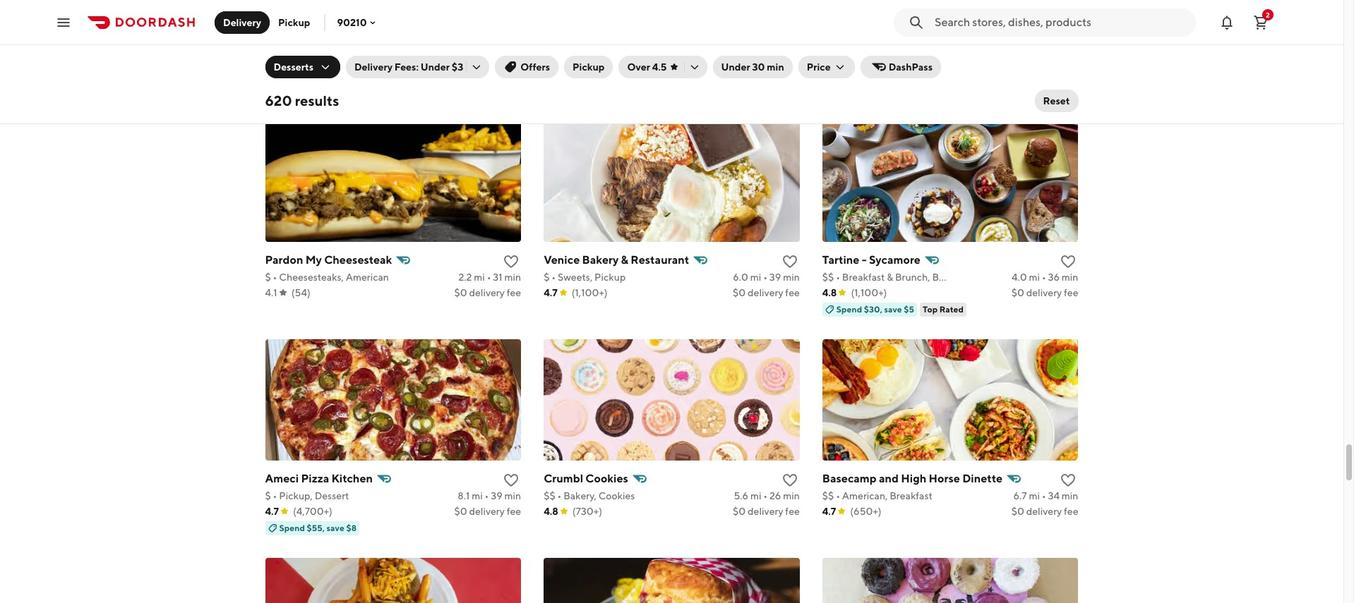 Task type: vqa. For each thing, say whether or not it's contained in the screenshot.
Basecamp and High Horse Dinette
yes



Task type: locate. For each thing, give the bounding box(es) containing it.
1 horizontal spatial under
[[721, 61, 750, 73]]

delivery down 5.6 mi • 26 min
[[748, 506, 784, 517]]

90210
[[337, 17, 367, 28]]

results
[[295, 93, 339, 109]]

click to add this store to your saved list image
[[782, 34, 799, 51], [1060, 34, 1077, 51], [503, 253, 520, 270], [782, 253, 799, 270], [503, 472, 520, 489], [782, 472, 799, 489]]

bakery up $ • sweets, pickup on the top left
[[582, 253, 619, 267]]

click to add this store to your saved list image up 2.1 mi • 34 min
[[503, 34, 520, 51]]

0 horizontal spatial 34
[[491, 53, 503, 64]]

under
[[421, 61, 450, 73], [721, 61, 750, 73]]

$​0 delivery fee for pavilions
[[733, 68, 800, 80]]

bakery down coco luv plant based bakery
[[881, 53, 912, 64]]

(1,100+) down $ • sweets, pickup on the top left
[[572, 287, 608, 299]]

$​0
[[454, 68, 467, 80], [733, 68, 746, 80], [454, 287, 467, 299], [733, 287, 746, 299], [1012, 287, 1025, 299], [454, 506, 467, 517], [733, 506, 746, 517], [1012, 506, 1025, 517]]

pickup button
[[270, 11, 319, 34], [564, 56, 613, 78]]

1 under from the left
[[421, 61, 450, 73]]

• down tartine
[[836, 272, 840, 283]]

cookies
[[586, 472, 628, 486], [599, 491, 635, 502]]

0 vertical spatial 34
[[491, 53, 503, 64]]

$​0 down the 6.0
[[733, 287, 746, 299]]

fee down "4.0 mi • 36 min"
[[1064, 287, 1079, 299]]

venice
[[544, 253, 580, 267]]

plant
[[874, 34, 903, 48]]

delivery for crumbl cookies
[[748, 506, 784, 517]]

pickup button down "pavilions"
[[564, 56, 613, 78]]

click to add this store to your saved list image for pavilions
[[782, 34, 799, 51]]

based
[[905, 34, 937, 48]]

delivery down "4.0 mi • 36 min"
[[1027, 287, 1062, 299]]

$​0 delivery fee for crumbl cookies
[[733, 506, 800, 517]]

$​0 down 8.1
[[454, 506, 467, 517]]

1 horizontal spatial delivery
[[354, 61, 393, 73]]

mi right 8.1
[[472, 491, 483, 502]]

mi for basecamp and high horse dinette
[[1029, 491, 1040, 502]]

farms
[[302, 34, 334, 48]]

mi for crumbl cookies
[[751, 491, 762, 502]]

6.7 mi • 34 min
[[1014, 491, 1079, 502]]

$​0 for pavilions
[[733, 68, 746, 80]]

0 horizontal spatial 39
[[491, 491, 503, 502]]

1 vertical spatial bakery
[[881, 53, 912, 64]]

reset
[[1044, 95, 1070, 107]]

$$
[[265, 53, 277, 64], [544, 53, 556, 64], [823, 53, 834, 64], [823, 272, 834, 283], [544, 491, 556, 502], [823, 491, 834, 502]]

1 vertical spatial &
[[887, 272, 894, 283]]

$$ • bakery, cookies
[[544, 491, 635, 502]]

4.8 for tartine - sycamore
[[823, 287, 837, 299]]

$$ for crumbl cookies
[[544, 491, 556, 502]]

delivery for pavilions
[[748, 68, 784, 80]]

min right 8.1
[[505, 491, 521, 502]]

spend
[[837, 304, 863, 315], [279, 523, 305, 534]]

$ down ameci
[[265, 491, 271, 502]]

1 vertical spatial pickup
[[573, 61, 605, 73]]

min for sycamore
[[1062, 272, 1079, 283]]

delivery down 1.9 mi • 38 min
[[748, 68, 784, 80]]

$​0 delivery fee down 5.6 mi • 26 min
[[733, 506, 800, 517]]

click to add this store to your saved list image for tartine - sycamore
[[1060, 253, 1077, 270]]

save
[[885, 304, 902, 315], [327, 523, 345, 534]]

39 right 8.1
[[491, 491, 503, 502]]

pizza
[[301, 472, 329, 486]]

fee for pavilions
[[786, 68, 800, 80]]

$​0 delivery fee
[[454, 68, 521, 80], [733, 68, 800, 80], [454, 287, 521, 299], [733, 287, 800, 299], [1012, 287, 1079, 299], [454, 506, 521, 517], [733, 506, 800, 517], [1012, 506, 1079, 517]]

click to add this store to your saved list image for ameci pizza kitchen
[[503, 472, 520, 489]]

under left 30
[[721, 61, 750, 73]]

mi for ameci pizza kitchen
[[472, 491, 483, 502]]

0 horizontal spatial (1,100+)
[[572, 287, 608, 299]]

4.8 down crumbl
[[544, 506, 558, 517]]

fee down 2.1 mi • 34 min
[[507, 68, 521, 80]]

dashpass button
[[861, 56, 941, 78]]

(760+)
[[294, 68, 323, 80]]

bakery
[[940, 34, 976, 48], [881, 53, 912, 64], [582, 253, 619, 267]]

fee down 8.1 mi • 39 min
[[507, 506, 521, 517]]

34 right 2.1
[[491, 53, 503, 64]]

$ down venice
[[544, 272, 550, 283]]

$ for ameci
[[265, 491, 271, 502]]

1 horizontal spatial pickup button
[[564, 56, 613, 78]]

reset button
[[1035, 90, 1079, 112]]

$ up 4.1
[[265, 272, 271, 283]]

$ for pardon
[[265, 272, 271, 283]]

0 horizontal spatial 4.5
[[652, 61, 667, 73]]

basecamp and high horse dinette
[[823, 472, 1003, 486]]

fee for venice bakery & restaurant
[[786, 287, 800, 299]]

sweets,
[[558, 272, 593, 283]]

$​0 delivery fee for tartine - sycamore
[[1012, 287, 1079, 299]]

0 horizontal spatial 4.7
[[265, 506, 279, 517]]

$$ down basecamp
[[823, 491, 834, 502]]

click to add this store to your saved list image up 8.1 mi • 39 min
[[503, 472, 520, 489]]

basecamp
[[823, 472, 877, 486]]

american,
[[842, 491, 888, 502]]

$​0 delivery fee down 6.7 mi • 34 min
[[1012, 506, 1079, 517]]

1 horizontal spatial spend
[[837, 304, 863, 315]]

my
[[306, 253, 322, 267]]

2 4.6 from the left
[[544, 68, 558, 80]]

0 horizontal spatial 4.6
[[265, 68, 280, 80]]

spend left $30,
[[837, 304, 863, 315]]

0 horizontal spatial delivery
[[223, 17, 261, 28]]

kitchen
[[332, 472, 373, 486]]

0 horizontal spatial spend
[[279, 523, 305, 534]]

0 vertical spatial bakery
[[940, 34, 976, 48]]

4.7 left the (650+)
[[823, 506, 836, 517]]

0 vertical spatial 39
[[770, 272, 781, 283]]

fee for pardon my cheesesteak
[[507, 287, 521, 299]]

4.5
[[652, 61, 667, 73], [823, 68, 837, 80]]

fee left the price
[[786, 68, 800, 80]]

0 vertical spatial delivery
[[223, 17, 261, 28]]

fee down 2.2 mi • 31 min at the top left
[[507, 287, 521, 299]]

$​0 delivery fee down 8.1 mi • 39 min
[[454, 506, 521, 517]]

fee for basecamp and high horse dinette
[[1064, 506, 1079, 517]]

delivery button
[[215, 11, 270, 34]]

• up 4.1
[[273, 272, 277, 283]]

1 vertical spatial breakfast
[[890, 491, 933, 502]]

pickup for the rightmost pickup button
[[573, 61, 605, 73]]

tartine - sycamore
[[823, 253, 921, 267]]

min for high
[[1062, 491, 1079, 502]]

min right 36
[[1062, 272, 1079, 283]]

4.6 down "pavilions"
[[544, 68, 558, 80]]

0 vertical spatial cookies
[[586, 472, 628, 486]]

2.2
[[459, 272, 472, 283]]

fee down '6.0 mi • 39 min'
[[786, 287, 800, 299]]

delivery inside button
[[223, 17, 261, 28]]

dessert
[[315, 491, 349, 502]]

and
[[879, 472, 899, 486]]

$$ down the bristol
[[265, 53, 277, 64]]

1 vertical spatial 4.8
[[544, 506, 558, 517]]

click to add this store to your saved list image down store search: begin typing to search for stores available on doordash text box
[[1060, 34, 1077, 51]]

delivery for basecamp and high horse dinette
[[1027, 506, 1062, 517]]

39
[[770, 272, 781, 283], [491, 491, 503, 502]]

1 horizontal spatial bakery
[[881, 53, 912, 64]]

(1,400+)
[[572, 68, 611, 80]]

min inside button
[[767, 61, 785, 73]]

mi right the 6.0
[[751, 272, 762, 283]]

bakery right based
[[940, 34, 976, 48]]

click to add this store to your saved list image up 1.9 mi • 38 min
[[782, 34, 799, 51]]

crumbl cookies
[[544, 472, 628, 486]]

0 horizontal spatial pickup button
[[270, 11, 319, 34]]

1 vertical spatial cookies
[[599, 491, 635, 502]]

save left the $5
[[885, 304, 902, 315]]

breakfast down -
[[842, 272, 885, 283]]

$​0 for tartine - sycamore
[[1012, 287, 1025, 299]]

min right 31
[[505, 272, 521, 283]]

breakfast down basecamp and high horse dinette
[[890, 491, 933, 502]]

delivery fees: under $3
[[354, 61, 464, 73]]

$​0 for crumbl cookies
[[733, 506, 746, 517]]

4.6 for pavilions
[[544, 68, 558, 80]]

over 4.5
[[627, 61, 667, 73]]

4.7 down venice
[[544, 287, 558, 299]]

8.1
[[458, 491, 470, 502]]

1 (1,100+) from the left
[[572, 287, 608, 299]]

under left $3 in the left top of the page
[[421, 61, 450, 73]]

$​0 down 6.7
[[1012, 506, 1025, 517]]

delivery for venice bakery & restaurant
[[748, 287, 784, 299]]

ameci
[[265, 472, 299, 486]]

min for kitchen
[[505, 491, 521, 502]]

min right 2.1
[[505, 53, 521, 64]]

0 horizontal spatial &
[[621, 253, 629, 267]]

0 horizontal spatial 4.8
[[544, 506, 558, 517]]

click to add this store to your saved list image for coco luv plant based bakery
[[1060, 34, 1077, 51]]

4.5 down coco
[[823, 68, 837, 80]]

• left 26
[[764, 491, 768, 502]]

1 vertical spatial save
[[327, 523, 345, 534]]

save left $8
[[327, 523, 345, 534]]

$​0 delivery fee down "4.0 mi • 36 min"
[[1012, 287, 1079, 299]]

$​0 delivery fee down 1.9 mi • 38 min
[[733, 68, 800, 80]]

click to add this store to your saved list image up '6.0 mi • 39 min'
[[782, 253, 799, 270]]

$​0 delivery fee down 2.1 mi • 34 min
[[454, 68, 521, 80]]

1 horizontal spatial 4.6
[[544, 68, 558, 80]]

6.0
[[733, 272, 749, 283]]

2 under from the left
[[721, 61, 750, 73]]

mi for pardon my cheesesteak
[[474, 272, 485, 283]]

&
[[621, 253, 629, 267], [887, 272, 894, 283]]

cookies up $$ • bakery, cookies
[[586, 472, 628, 486]]

high
[[901, 472, 927, 486]]

4.5 right 'over'
[[652, 61, 667, 73]]

fee for bristol farms grocery
[[507, 68, 521, 80]]

offers
[[521, 61, 550, 73]]

•
[[279, 53, 283, 64], [485, 53, 489, 64], [558, 53, 562, 64], [764, 53, 768, 64], [836, 53, 840, 64], [273, 272, 277, 283], [487, 272, 491, 283], [552, 272, 556, 283], [764, 272, 768, 283], [836, 272, 840, 283], [1042, 272, 1046, 283], [273, 491, 277, 502], [485, 491, 489, 502], [558, 491, 562, 502], [764, 491, 768, 502], [836, 491, 840, 502], [1042, 491, 1046, 502]]

min
[[505, 53, 521, 64], [783, 53, 800, 64], [767, 61, 785, 73], [505, 272, 521, 283], [783, 272, 800, 283], [1062, 272, 1079, 283], [505, 491, 521, 502], [783, 491, 800, 502], [1062, 491, 1079, 502]]

0 vertical spatial pickup button
[[270, 11, 319, 34]]

1 vertical spatial click to add this store to your saved list image
[[1060, 253, 1077, 270]]

$​0 delivery fee down 2.2 mi • 31 min at the top left
[[454, 287, 521, 299]]

top
[[923, 304, 938, 315]]

4.6 up 620
[[265, 68, 280, 80]]

1 4.6 from the left
[[265, 68, 280, 80]]

under inside button
[[721, 61, 750, 73]]

0 vertical spatial breakfast
[[842, 272, 885, 283]]

$​0 down 4.0 on the right
[[1012, 287, 1025, 299]]

4.7 for ameci pizza kitchen
[[265, 506, 279, 517]]

1 vertical spatial delivery
[[354, 61, 393, 73]]

pickup down venice bakery & restaurant on the top
[[595, 272, 626, 283]]

34 for basecamp and high horse dinette
[[1048, 491, 1060, 502]]

0 vertical spatial save
[[885, 304, 902, 315]]

• right 2.1
[[485, 53, 489, 64]]

Store search: begin typing to search for stores available on DoorDash text field
[[935, 14, 1188, 30]]

$$ down crumbl
[[544, 491, 556, 502]]

save for $5
[[885, 304, 902, 315]]

delivery down 2.1 mi • 34 min
[[469, 68, 505, 80]]

grocery
[[336, 34, 379, 48]]

$$ for bristol farms grocery
[[265, 53, 277, 64]]

mi right 1.9
[[751, 53, 762, 64]]

4.7 for basecamp and high horse dinette
[[823, 506, 836, 517]]

click to add this store to your saved list image up 2.2 mi • 31 min at the top left
[[503, 253, 520, 270]]

4.7 for venice bakery & restaurant
[[544, 287, 558, 299]]

delivery
[[223, 17, 261, 28], [354, 61, 393, 73]]

cookies up (730+)
[[599, 491, 635, 502]]

2 button
[[1247, 8, 1276, 36]]

$ for venice
[[544, 272, 550, 283]]

spend $30, save $5
[[837, 304, 915, 315]]

$​0 delivery fee for ameci pizza kitchen
[[454, 506, 521, 517]]

fee down 5.6 mi • 26 min
[[786, 506, 800, 517]]

mi right 5.6
[[751, 491, 762, 502]]

2 horizontal spatial bakery
[[940, 34, 976, 48]]

2 vertical spatial bakery
[[582, 253, 619, 267]]

2 horizontal spatial 4.7
[[823, 506, 836, 517]]

0 horizontal spatial bakery
[[582, 253, 619, 267]]

2 vertical spatial click to add this store to your saved list image
[[1060, 472, 1077, 489]]

mi right 2.1
[[472, 53, 483, 64]]

• down venice
[[552, 272, 556, 283]]

• left 38 on the right
[[764, 53, 768, 64]]

delivery
[[469, 68, 505, 80], [748, 68, 784, 80], [469, 287, 505, 299], [748, 287, 784, 299], [1027, 287, 1062, 299], [469, 506, 505, 517], [748, 506, 784, 517], [1027, 506, 1062, 517]]

(1,100+) for -
[[851, 287, 887, 299]]

-
[[862, 253, 867, 267]]

1 vertical spatial 39
[[491, 491, 503, 502]]

1 horizontal spatial save
[[885, 304, 902, 315]]

pickup down "pavilions"
[[573, 61, 605, 73]]

0 vertical spatial &
[[621, 253, 629, 267]]

$​0 for pardon my cheesesteak
[[454, 287, 467, 299]]

min for grocery
[[505, 53, 521, 64]]

delivery down 8.1 mi • 39 min
[[469, 506, 505, 517]]

5.6 mi • 26 min
[[734, 491, 800, 502]]

1 horizontal spatial 4.8
[[823, 287, 837, 299]]

bristol
[[265, 34, 300, 48]]

mi right 4.0 on the right
[[1029, 272, 1040, 283]]

pickup up the bristol
[[278, 17, 310, 28]]

1 vertical spatial pickup button
[[564, 56, 613, 78]]

4.5 inside button
[[652, 61, 667, 73]]

0 vertical spatial click to add this store to your saved list image
[[503, 34, 520, 51]]

min right 30
[[767, 61, 785, 73]]

1 horizontal spatial 34
[[1048, 491, 1060, 502]]

39 right the 6.0
[[770, 272, 781, 283]]

click to add this store to your saved list image up "4.0 mi • 36 min"
[[1060, 253, 1077, 270]]

0 horizontal spatial under
[[421, 61, 450, 73]]

• down the bristol
[[279, 53, 283, 64]]

1.9 mi • 38 min
[[737, 53, 800, 64]]

34 right 6.7
[[1048, 491, 1060, 502]]

1 horizontal spatial breakfast
[[890, 491, 933, 502]]

$​0 for basecamp and high horse dinette
[[1012, 506, 1025, 517]]

coco luv plant based bakery
[[823, 34, 976, 48]]

delivery for bristol farms grocery
[[469, 68, 505, 80]]

0 vertical spatial 4.8
[[823, 287, 837, 299]]

spend left $55,
[[279, 523, 305, 534]]

1 horizontal spatial 39
[[770, 272, 781, 283]]

delivery for delivery fees: under $3
[[354, 61, 393, 73]]

delivery down '6.0 mi • 39 min'
[[748, 287, 784, 299]]

click to add this store to your saved list image
[[503, 34, 520, 51], [1060, 253, 1077, 270], [1060, 472, 1077, 489]]

• down basecamp
[[836, 491, 840, 502]]

fee
[[507, 68, 521, 80], [786, 68, 800, 80], [507, 287, 521, 299], [786, 287, 800, 299], [1064, 287, 1079, 299], [507, 506, 521, 517], [786, 506, 800, 517], [1064, 506, 1079, 517]]

4.7
[[544, 287, 558, 299], [265, 506, 279, 517], [823, 506, 836, 517]]

1 horizontal spatial (1,100+)
[[851, 287, 887, 299]]

$​0 down 1.9
[[733, 68, 746, 80]]

1 vertical spatial spend
[[279, 523, 305, 534]]

4.8 down tartine
[[823, 287, 837, 299]]

0 vertical spatial spend
[[837, 304, 863, 315]]

• right 6.7
[[1042, 491, 1046, 502]]

click to add this store to your saved list image up 6.7 mi • 34 min
[[1060, 472, 1077, 489]]

& down sycamore
[[887, 272, 894, 283]]

2 (1,100+) from the left
[[851, 287, 887, 299]]

4.1
[[265, 287, 277, 299]]

0 horizontal spatial save
[[327, 523, 345, 534]]

notification bell image
[[1219, 14, 1236, 31]]

1 vertical spatial 34
[[1048, 491, 1060, 502]]

0 vertical spatial pickup
[[278, 17, 310, 28]]

1 horizontal spatial 4.7
[[544, 287, 558, 299]]



Task type: describe. For each thing, give the bounding box(es) containing it.
mi for tartine - sycamore
[[1029, 272, 1040, 283]]

$​0 delivery fee for basecamp and high horse dinette
[[1012, 506, 1079, 517]]

delivery for ameci pizza kitchen
[[469, 506, 505, 517]]

$$ • dessert, bakery
[[823, 53, 912, 64]]

cheesesteak
[[324, 253, 392, 267]]

rated
[[940, 304, 964, 315]]

grocery,
[[564, 53, 602, 64]]

4.0 mi • 36 min
[[1012, 272, 1079, 283]]

mi for bristol farms grocery
[[472, 53, 483, 64]]

bakeries
[[933, 272, 971, 283]]

0 horizontal spatial breakfast
[[842, 272, 885, 283]]

spend for spend $55, save $8
[[279, 523, 305, 534]]

venice bakery & restaurant
[[544, 253, 689, 267]]

(54)
[[291, 287, 311, 299]]

tartine
[[823, 253, 860, 267]]

• down coco
[[836, 53, 840, 64]]

$$ for basecamp and high horse dinette
[[823, 491, 834, 502]]

620 results
[[265, 93, 339, 109]]

3 items, open order cart image
[[1253, 14, 1270, 31]]

1 horizontal spatial &
[[887, 272, 894, 283]]

$ • cheesesteaks, american
[[265, 272, 389, 283]]

mi for pavilions
[[751, 53, 762, 64]]

2.2 mi • 31 min
[[459, 272, 521, 283]]

39 for ameci pizza kitchen
[[491, 491, 503, 502]]

2.1 mi • 34 min
[[458, 53, 521, 64]]

ameci pizza kitchen
[[265, 472, 373, 486]]

1.9
[[737, 53, 749, 64]]

2
[[1266, 10, 1271, 19]]

fee for crumbl cookies
[[786, 506, 800, 517]]

min right 26
[[783, 491, 800, 502]]

6.0 mi • 39 min
[[733, 272, 800, 283]]

spend for spend $30, save $5
[[837, 304, 863, 315]]

$$ • american, breakfast
[[823, 491, 933, 502]]

luv
[[853, 34, 872, 48]]

min for cheesesteak
[[505, 272, 521, 283]]

horse
[[929, 472, 960, 486]]

convenience
[[604, 53, 664, 64]]

4.0
[[1012, 272, 1027, 283]]

• left 31
[[487, 272, 491, 283]]

pickup for the left pickup button
[[278, 17, 310, 28]]

restaurant
[[631, 253, 689, 267]]

spend $55, save $8
[[279, 523, 357, 534]]

sycamore
[[869, 253, 921, 267]]

38
[[770, 53, 781, 64]]

fee for tartine - sycamore
[[1064, 287, 1079, 299]]

save for $8
[[327, 523, 345, 534]]

american
[[346, 272, 389, 283]]

$8
[[346, 523, 357, 534]]

6.7
[[1014, 491, 1027, 502]]

$$ • produce, organic
[[265, 53, 364, 64]]

over 4.5 button
[[619, 56, 707, 78]]

(650+)
[[851, 506, 882, 517]]

crumbl
[[544, 472, 583, 486]]

• left 36
[[1042, 272, 1046, 283]]

620
[[265, 93, 292, 109]]

delivery for delivery
[[223, 17, 261, 28]]

$​0 for bristol farms grocery
[[454, 68, 467, 80]]

(1,100+) for bakery
[[572, 287, 608, 299]]

(409)
[[851, 68, 877, 80]]

desserts
[[274, 61, 314, 73]]

36
[[1048, 272, 1060, 283]]

$$ down coco
[[823, 53, 834, 64]]

$$ • breakfast & brunch, bakeries
[[823, 272, 971, 283]]

click to add this store to your saved list image for bristol farms grocery
[[503, 34, 520, 51]]

• down crumbl
[[558, 491, 562, 502]]

pickup,
[[279, 491, 313, 502]]

31
[[493, 272, 503, 283]]

click to add this store to your saved list image for pardon my cheesesteak
[[503, 253, 520, 270]]

fees:
[[395, 61, 419, 73]]

$​0 for ameci pizza kitchen
[[454, 506, 467, 517]]

dessert,
[[842, 53, 879, 64]]

pardon
[[265, 253, 303, 267]]

$ • sweets, pickup
[[544, 272, 626, 283]]

dinette
[[963, 472, 1003, 486]]

• right the 6.0
[[764, 272, 768, 283]]

2.1
[[458, 53, 470, 64]]

• down "pavilions"
[[558, 53, 562, 64]]

min for &
[[783, 272, 800, 283]]

click to add this store to your saved list image for basecamp and high horse dinette
[[1060, 472, 1077, 489]]

$$ for pavilions
[[544, 53, 556, 64]]

pavilions
[[544, 34, 591, 48]]

• down ameci
[[273, 491, 277, 502]]

5.6
[[734, 491, 749, 502]]

over
[[627, 61, 650, 73]]

$​0 delivery fee for bristol farms grocery
[[454, 68, 521, 80]]

delivery for pardon my cheesesteak
[[469, 287, 505, 299]]

$3
[[452, 61, 464, 73]]

• right 8.1
[[485, 491, 489, 502]]

1 horizontal spatial 4.5
[[823, 68, 837, 80]]

90210 button
[[337, 17, 378, 28]]

$5
[[904, 304, 915, 315]]

34 for bristol farms grocery
[[491, 53, 503, 64]]

click to add this store to your saved list image for crumbl cookies
[[782, 472, 799, 489]]

$​0 for venice bakery & restaurant
[[733, 287, 746, 299]]

$$ • grocery, convenience
[[544, 53, 664, 64]]

4.6 for bristol farms grocery
[[265, 68, 280, 80]]

30
[[753, 61, 765, 73]]

$​0 delivery fee for pardon my cheesesteak
[[454, 287, 521, 299]]

under 30 min
[[721, 61, 785, 73]]

fee for ameci pizza kitchen
[[507, 506, 521, 517]]

price button
[[799, 56, 855, 78]]

dashpass
[[889, 61, 933, 73]]

top rated
[[923, 304, 964, 315]]

delivery for tartine - sycamore
[[1027, 287, 1062, 299]]

under 30 min button
[[713, 56, 793, 78]]

offers button
[[495, 56, 559, 78]]

4.8 for crumbl cookies
[[544, 506, 558, 517]]

desserts button
[[265, 56, 340, 78]]

brunch,
[[896, 272, 931, 283]]

2 vertical spatial pickup
[[595, 272, 626, 283]]

produce,
[[285, 53, 326, 64]]

open menu image
[[55, 14, 72, 31]]

price
[[807, 61, 831, 73]]

39 for venice bakery & restaurant
[[770, 272, 781, 283]]

min right 38 on the right
[[783, 53, 800, 64]]

click to add this store to your saved list image for venice bakery & restaurant
[[782, 253, 799, 270]]

$ • pickup, dessert
[[265, 491, 349, 502]]

mi for venice bakery & restaurant
[[751, 272, 762, 283]]

cheesesteaks,
[[279, 272, 344, 283]]

(730+)
[[573, 506, 602, 517]]

$$ for tartine - sycamore
[[823, 272, 834, 283]]

pardon my cheesesteak
[[265, 253, 392, 267]]

26
[[770, 491, 781, 502]]

8.1 mi • 39 min
[[458, 491, 521, 502]]

(4,700+)
[[293, 506, 332, 517]]

bakery,
[[564, 491, 597, 502]]

$​0 delivery fee for venice bakery & restaurant
[[733, 287, 800, 299]]



